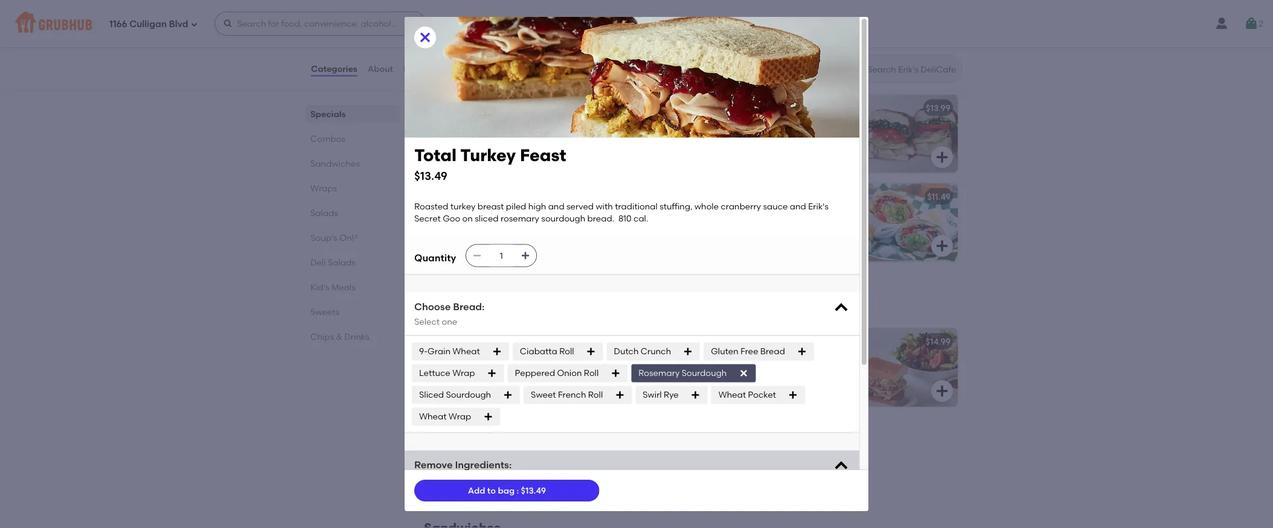 Task type: locate. For each thing, give the bounding box(es) containing it.
sliced up beets,
[[494, 157, 518, 167]]

combos inside combos tab
[[311, 134, 346, 144]]

bread
[[761, 347, 786, 357]]

1 horizontal spatial combos
[[424, 287, 477, 303]]

2 salad from the left
[[795, 366, 818, 376]]

sourdough up arcadian
[[434, 169, 478, 179]]

2 house from the left
[[769, 366, 793, 376]]

and inside chicken breast, bacon, pepper jack, avocado, hot cherry peppers, red bell peppers, onions, tomato, lettuce and jalapeno ranch on a peppered onion roll. served warm.
[[705, 157, 721, 167]]

1 house from the left
[[502, 366, 526, 376]]

1 vertical spatial wrap
[[449, 412, 472, 422]]

character for half sandwich combo
[[784, 354, 825, 364]]

house down ciabatta on the left of the page
[[502, 366, 526, 376]]

svg image
[[223, 19, 233, 28], [935, 239, 950, 253], [473, 251, 482, 261], [521, 251, 531, 261], [492, 347, 502, 357], [503, 391, 513, 400], [789, 391, 798, 400], [833, 458, 850, 475]]

1 horizontal spatial goo
[[462, 157, 480, 167]]

house inside whole sandwich with character with a cup of soup or house salad or deli salad.
[[502, 366, 526, 376]]

soup's
[[311, 233, 338, 243]]

1 sandwich from the left
[[462, 354, 501, 364]]

0 horizontal spatial $13.49
[[415, 169, 448, 183]]

bag lunch
[[434, 426, 478, 436]]

bread. right gorgonzola,
[[588, 214, 615, 224]]

roasted up honey
[[415, 201, 449, 212]]

make
[[424, 304, 443, 313]]

square
[[458, 304, 483, 313], [434, 337, 464, 347]]

bread:
[[453, 301, 485, 313]]

piled up walnuts,
[[506, 201, 527, 212]]

roasted down total turkey feast
[[434, 120, 468, 130]]

2 horizontal spatial wheat
[[719, 390, 746, 400]]

$14.99
[[926, 337, 951, 347]]

0 vertical spatial combos
[[311, 134, 346, 144]]

bottled
[[434, 467, 464, 478]]

1 vertical spatial 810
[[619, 214, 632, 224]]

turkey down total turkey feast
[[470, 120, 495, 130]]

2 vertical spatial whole
[[442, 443, 466, 453]]

chicken up bacon,
[[755, 103, 789, 113]]

0 vertical spatial total
[[434, 103, 455, 113]]

of right bowl
[[726, 366, 734, 376]]

bag lunch image
[[597, 417, 688, 496]]

1 vertical spatial cranberry
[[721, 201, 761, 212]]

salads right deli at the left of page
[[328, 257, 356, 268]]

specials tab
[[311, 108, 395, 120]]

character for square meal
[[522, 354, 563, 364]]

rosemary up gorgonzola,
[[520, 157, 559, 167]]

rosemary
[[639, 368, 680, 379]]

to
[[488, 486, 496, 496]]

peppers, up tomato,
[[789, 132, 825, 142]]

square up whole
[[434, 337, 464, 347]]

0 horizontal spatial character
[[522, 354, 563, 364]]

wraps tab
[[311, 182, 395, 195]]

:
[[517, 486, 519, 496]]

gorgonzola,
[[534, 209, 584, 219]]

soup
[[469, 366, 489, 376], [736, 366, 756, 376]]

1 horizontal spatial wheat
[[453, 347, 480, 357]]

0 horizontal spatial erik's
[[548, 144, 568, 155]]

peppered onion roll
[[515, 368, 599, 379]]

salad. for cup
[[434, 378, 459, 389]]

ingredients:
[[455, 459, 512, 471]]

crunch
[[641, 347, 672, 357]]

blueberry
[[467, 233, 507, 243]]

1 vertical spatial sauce
[[763, 201, 788, 212]]

add
[[468, 486, 486, 496]]

on left lettuce,
[[463, 214, 473, 224]]

a whole sandwich with character, a bag of chips and a canned soda or bottled water.
[[434, 443, 582, 478]]

0 vertical spatial square
[[458, 304, 483, 313]]

feast inside total turkey feast $13.49
[[520, 145, 567, 166]]

feast down only.
[[485, 103, 508, 113]]

kickin'
[[726, 103, 753, 113]]

1 vertical spatial roasted turkey breast piled high and served with traditional stuffing, whole cranberry sauce and erik's secret goo on sliced rosemary sourdough bread.  810 cal.
[[415, 201, 831, 224]]

bag
[[434, 455, 451, 465], [498, 486, 515, 496]]

add to bag : $13.49
[[468, 486, 546, 496]]

1 horizontal spatial house
[[769, 366, 793, 376]]

0 vertical spatial sandwich
[[724, 337, 765, 347]]

0 vertical spatial turkey
[[456, 103, 483, 113]]

roll for onion
[[584, 368, 599, 379]]

salad inside whole sandwich with character with a cup of soup or house salad or deli salad.
[[528, 366, 551, 376]]

deli
[[564, 366, 578, 376], [831, 366, 845, 376]]

whole down onion
[[695, 201, 719, 212]]

deli for whole sandwich with character with a cup of soup or house salad or deli salad.
[[564, 366, 578, 376]]

erik's
[[548, 144, 568, 155], [809, 201, 829, 212]]

2 horizontal spatial on
[[787, 157, 798, 167]]

salad. inside whole sandwich with character with a cup of soup or house salad or deli salad.
[[434, 378, 459, 389]]

character down combo
[[784, 354, 825, 364]]

goo up carrots,
[[443, 214, 461, 224]]

of inside whole sandwich with character with a cup of soup or house salad or deli salad.
[[459, 366, 467, 376]]

1 vertical spatial breast
[[478, 201, 504, 212]]

secret up arcadian
[[434, 157, 460, 167]]

square meal image
[[597, 329, 688, 407]]

0 horizontal spatial stuffing,
[[527, 132, 560, 142]]

sandwich inside whole sandwich with character with a cup of soup or house salad or deli salad.
[[462, 354, 501, 364]]

1 salad from the left
[[528, 366, 551, 376]]

total down limited
[[434, 103, 455, 113]]

1 horizontal spatial salad.
[[705, 378, 729, 389]]

sourdough down lettuce wrap
[[446, 390, 491, 400]]

specials up combos tab
[[311, 109, 346, 119]]

0 vertical spatial sourdough
[[434, 169, 478, 179]]

house down bread
[[769, 366, 793, 376]]

salad for half sandwich combo
[[795, 366, 818, 376]]

turkey up maple
[[451, 201, 476, 212]]

categories
[[311, 64, 358, 74]]

1 horizontal spatial character
[[784, 354, 825, 364]]

0 vertical spatial wheat
[[453, 347, 480, 357]]

1 half from the top
[[705, 337, 722, 347]]

1 vertical spatial sourdough
[[446, 390, 491, 400]]

cal. inside "arcadian lettuce, beets, gorgonzola, honey maple walnuts, shredded carrots, blueberry pomegranate vinaigrette.  560 cal."
[[500, 245, 514, 256]]

combos
[[311, 134, 346, 144], [424, 287, 477, 303]]

sourdough down gluten
[[682, 368, 727, 379]]

whole inside a whole sandwich with character, a bag of chips and a canned soda or bottled water.
[[442, 443, 466, 453]]

arcadian lettuce, beets, gorgonzola, honey maple walnuts, shredded carrots, blueberry pomegranate vinaigrette.  560 cal.
[[434, 209, 584, 256]]

chicken
[[755, 103, 789, 113], [705, 120, 738, 130]]

one
[[442, 317, 458, 327]]

1 vertical spatial $13.49
[[415, 169, 448, 183]]

categories button
[[311, 47, 358, 91]]

1 vertical spatial rosemary
[[501, 214, 540, 224]]

2 sandwich from the left
[[723, 354, 763, 364]]

1 vertical spatial half
[[705, 354, 721, 364]]

house inside half sandwich with character with a bowl of soup or house salad or deli salad.
[[769, 366, 793, 376]]

half inside half sandwich with character with a bowl of soup or house salad or deli salad.
[[705, 354, 721, 364]]

pocket
[[748, 390, 777, 400]]

high
[[548, 120, 566, 130], [529, 201, 546, 212]]

wheat up cup
[[453, 347, 480, 357]]

0 vertical spatial 810
[[509, 169, 522, 179]]

2 soup from the left
[[736, 366, 756, 376]]

2 deli from the left
[[831, 366, 845, 376]]

whole sandwich with character with a cup of soup or house salad or deli salad.
[[434, 354, 583, 389]]

of inside a whole sandwich with character, a bag of chips and a canned soda or bottled water.
[[453, 455, 461, 465]]

turkey inside total turkey feast $13.49
[[461, 145, 516, 166]]

total down total turkey feast
[[415, 145, 457, 166]]

soup down meal
[[469, 366, 489, 376]]

house for sandwich
[[769, 366, 793, 376]]

0 vertical spatial roll
[[560, 347, 574, 357]]

arcadian lettuce, beets, gorgonzola, honey maple walnuts, shredded carrots, blueberry pomegranate vinaigrette.  560 cal. button
[[427, 183, 688, 262]]

1 soup from the left
[[469, 366, 489, 376]]

choose bread: select one
[[415, 301, 485, 327]]

1 deli from the left
[[564, 366, 578, 376]]

wrap down whole
[[453, 368, 475, 379]]

combos up it
[[424, 287, 477, 303]]

1 horizontal spatial salad
[[795, 366, 818, 376]]

specials for specials for a limited time only.
[[424, 53, 479, 69]]

roll
[[560, 347, 574, 357], [584, 368, 599, 379], [589, 390, 603, 400]]

turkey down total turkey feast
[[461, 145, 516, 166]]

turkey
[[456, 103, 483, 113], [461, 145, 516, 166]]

wheat left pocket at right bottom
[[719, 390, 746, 400]]

svg image
[[1245, 16, 1260, 31], [191, 21, 198, 28], [418, 30, 433, 45], [935, 150, 950, 165], [833, 300, 850, 317], [587, 347, 596, 357], [684, 347, 693, 357], [798, 347, 807, 357], [487, 369, 497, 378], [611, 369, 621, 378], [739, 369, 749, 378], [665, 384, 679, 399], [935, 384, 950, 399], [615, 391, 625, 400], [691, 391, 701, 400], [484, 412, 493, 422], [665, 473, 679, 488]]

feast
[[485, 103, 508, 113], [520, 145, 567, 166]]

vegan market wrap image
[[868, 183, 958, 262]]

0 vertical spatial specials
[[424, 53, 479, 69]]

810
[[509, 169, 522, 179], [619, 214, 632, 224]]

1 horizontal spatial feast
[[520, 145, 567, 166]]

$13.49 right :
[[521, 486, 546, 496]]

peppers,
[[789, 132, 825, 142], [721, 144, 757, 155]]

piled up total turkey feast $13.49
[[526, 120, 546, 130]]

0 vertical spatial rosemary
[[520, 157, 559, 167]]

deli for half sandwich with character with a bowl of soup or house salad or deli salad.
[[831, 366, 845, 376]]

whole down total turkey feast
[[434, 144, 458, 155]]

1 vertical spatial sandwich
[[468, 443, 509, 453]]

0 vertical spatial erik's
[[548, 144, 568, 155]]

dutch crunch
[[614, 347, 672, 357]]

character inside whole sandwich with character with a cup of soup or house salad or deli salad.
[[522, 354, 563, 364]]

0 horizontal spatial specials
[[311, 109, 346, 119]]

cranberry
[[460, 144, 500, 155], [721, 201, 761, 212]]

character
[[522, 354, 563, 364], [784, 354, 825, 364]]

goo down total turkey feast
[[462, 157, 480, 167]]

square inside combos make it a square meal!
[[458, 304, 483, 313]]

cranberry down total turkey feast
[[460, 144, 500, 155]]

$13.49 up arcadian
[[415, 169, 448, 183]]

1 salad. from the left
[[434, 378, 459, 389]]

$11.49
[[928, 192, 951, 202]]

sandwich inside half sandwich with character with a bowl of soup or house salad or deli salad.
[[723, 354, 763, 364]]

2
[[1260, 18, 1264, 29]]

a inside specials for a limited time only.
[[437, 70, 442, 79]]

1 horizontal spatial on
[[482, 157, 492, 167]]

1 horizontal spatial bag
[[498, 486, 515, 496]]

0 vertical spatial half
[[705, 337, 722, 347]]

0 vertical spatial turkey
[[470, 120, 495, 130]]

total for total turkey feast
[[434, 103, 455, 113]]

on up lettuce,
[[482, 157, 492, 167]]

0 vertical spatial breast
[[497, 120, 524, 130]]

specials up limited
[[424, 53, 479, 69]]

square right it
[[458, 304, 483, 313]]

of right cup
[[459, 366, 467, 376]]

sandwich down meal
[[462, 354, 501, 364]]

breast down total turkey feast
[[497, 120, 524, 130]]

salad down combo
[[795, 366, 818, 376]]

salad. inside half sandwich with character with a bowl of soup or house salad or deli salad.
[[705, 378, 729, 389]]

salad. down bowl
[[705, 378, 729, 389]]

sourdough up pomegranate
[[542, 214, 586, 224]]

cup
[[441, 366, 457, 376]]

a inside whole sandwich with character with a cup of soup or house salad or deli salad.
[[434, 366, 439, 376]]

peppers, up jalapeno
[[721, 144, 757, 155]]

1 vertical spatial chicken
[[705, 120, 738, 130]]

0 vertical spatial bread.
[[480, 169, 507, 179]]

0 vertical spatial wrap
[[453, 368, 475, 379]]

0 vertical spatial whole
[[434, 144, 458, 155]]

deli salads tab
[[311, 256, 395, 269]]

salad for square meal
[[528, 366, 551, 376]]

sandwich down half sandwich combo
[[723, 354, 763, 364]]

1 horizontal spatial sourdough
[[682, 368, 727, 379]]

1 horizontal spatial sourdough
[[542, 214, 586, 224]]

0 horizontal spatial sourdough
[[446, 390, 491, 400]]

2 character from the left
[[784, 354, 825, 364]]

0 horizontal spatial on
[[463, 214, 473, 224]]

turkey down time
[[456, 103, 483, 113]]

bag left :
[[498, 486, 515, 496]]

combos for combos make it a square meal!
[[424, 287, 477, 303]]

0 horizontal spatial feast
[[485, 103, 508, 113]]

1 horizontal spatial deli
[[831, 366, 845, 376]]

bread.
[[480, 169, 507, 179], [588, 214, 615, 224]]

half for half sandwich with character with a bowl of soup or house salad or deli salad.
[[705, 354, 721, 364]]

sweet
[[531, 390, 556, 400]]

soup down gluten free bread
[[736, 366, 756, 376]]

ciabatta roll
[[520, 347, 574, 357]]

1 vertical spatial bag
[[498, 486, 515, 496]]

square meal
[[434, 337, 486, 347]]

roll right french
[[589, 390, 603, 400]]

of for cup
[[459, 366, 467, 376]]

$13.99
[[926, 103, 951, 113]]

dutch
[[614, 347, 639, 357]]

salads up soup's
[[311, 208, 338, 218]]

deli
[[311, 257, 326, 268]]

cranberry down roll.
[[721, 201, 761, 212]]

0 horizontal spatial cranberry
[[460, 144, 500, 155]]

wraps
[[311, 183, 337, 193]]

or
[[491, 366, 500, 376], [553, 366, 562, 376], [758, 366, 767, 376], [820, 366, 829, 376], [569, 455, 577, 465]]

0 horizontal spatial salad
[[528, 366, 551, 376]]

combos up the sandwiches
[[311, 134, 346, 144]]

of up bottled
[[453, 455, 461, 465]]

roll up onion
[[560, 347, 574, 357]]

sandwich for meal
[[462, 354, 501, 364]]

$13.49 left baja at right
[[655, 103, 680, 113]]

of for bowl
[[726, 366, 734, 376]]

sliced up blueberry
[[475, 214, 499, 224]]

sourdough
[[682, 368, 727, 379], [446, 390, 491, 400]]

1 character from the left
[[522, 354, 563, 364]]

total for total turkey feast $13.49
[[415, 145, 457, 166]]

1 horizontal spatial served
[[567, 201, 594, 212]]

bag down a
[[434, 455, 451, 465]]

deli inside half sandwich with character with a bowl of soup or house salad or deli salad.
[[831, 366, 845, 376]]

sourdough
[[434, 169, 478, 179], [542, 214, 586, 224]]

wrap up the bag lunch
[[449, 412, 472, 422]]

bell
[[705, 144, 719, 155]]

secret up carrots,
[[415, 214, 441, 224]]

specials inside specials for a limited time only.
[[424, 53, 479, 69]]

salad. down cup
[[434, 378, 459, 389]]

bread. up lettuce,
[[480, 169, 507, 179]]

2 half from the top
[[705, 354, 721, 364]]

stuffing,
[[527, 132, 560, 142], [660, 201, 693, 212]]

cal.
[[524, 169, 539, 179], [634, 214, 649, 224], [500, 245, 514, 256]]

soup inside half sandwich with character with a bowl of soup or house salad or deli salad.
[[736, 366, 756, 376]]

&
[[336, 332, 343, 342]]

served
[[434, 132, 461, 142], [567, 201, 594, 212]]

1 horizontal spatial stuffing,
[[660, 201, 693, 212]]

specials inside tab
[[311, 109, 346, 119]]

salad inside half sandwich with character with a bowl of soup or house salad or deli salad.
[[795, 366, 818, 376]]

1 horizontal spatial erik's
[[809, 201, 829, 212]]

1 horizontal spatial specials
[[424, 53, 479, 69]]

2 button
[[1245, 13, 1264, 34]]

a inside half sandwich with character with a bowl of soup or house salad or deli salad.
[[846, 354, 852, 364]]

1 vertical spatial combos
[[424, 287, 477, 303]]

0 horizontal spatial deli
[[564, 366, 578, 376]]

0 horizontal spatial traditional
[[482, 132, 525, 142]]

0 vertical spatial bag
[[434, 455, 451, 465]]

1 horizontal spatial bread.
[[588, 214, 615, 224]]

bag inside a whole sandwich with character, a bag of chips and a canned soda or bottled water.
[[434, 455, 451, 465]]

2 vertical spatial wheat
[[419, 412, 447, 422]]

1 horizontal spatial sandwich
[[724, 337, 765, 347]]

2 vertical spatial cal.
[[500, 245, 514, 256]]

soup inside whole sandwich with character with a cup of soup or house salad or deli salad.
[[469, 366, 489, 376]]

meal!
[[485, 304, 504, 313]]

0 horizontal spatial house
[[502, 366, 526, 376]]

salads tab
[[311, 207, 395, 219]]

wheat up bag
[[419, 412, 447, 422]]

combos tab
[[311, 132, 395, 145]]

house
[[502, 366, 526, 376], [769, 366, 793, 376]]

of inside half sandwich with character with a bowl of soup or house salad or deli salad.
[[726, 366, 734, 376]]

2 vertical spatial roll
[[589, 390, 603, 400]]

salads
[[311, 208, 338, 218], [328, 257, 356, 268]]

1 vertical spatial feast
[[520, 145, 567, 166]]

0 horizontal spatial goo
[[443, 214, 461, 224]]

1 vertical spatial total
[[415, 145, 457, 166]]

wheat for wheat wrap
[[419, 412, 447, 422]]

a
[[437, 70, 442, 79], [800, 157, 805, 167], [451, 304, 456, 313], [846, 354, 852, 364], [434, 366, 439, 376], [576, 443, 582, 453], [505, 455, 510, 465]]

roll right onion
[[584, 368, 599, 379]]

chicken up avocado,
[[705, 120, 738, 130]]

combos make it a square meal!
[[424, 287, 504, 313]]

combos inside combos make it a square meal!
[[424, 287, 477, 303]]

a inside combos make it a square meal!
[[451, 304, 456, 313]]

vinaigrette.
[[434, 245, 480, 256]]

breast up walnuts,
[[478, 201, 504, 212]]

feast for total turkey feast $13.49
[[520, 145, 567, 166]]

0 vertical spatial cal.
[[524, 169, 539, 179]]

character up peppered
[[522, 354, 563, 364]]

on up warm.
[[787, 157, 798, 167]]

feast up gorgonzola,
[[520, 145, 567, 166]]

total inside total turkey feast $13.49
[[415, 145, 457, 166]]

character inside half sandwich with character with a bowl of soup or house salad or deli salad.
[[784, 354, 825, 364]]

Search Erik's DeliCafe search field
[[867, 63, 959, 75]]

0 horizontal spatial soup
[[469, 366, 489, 376]]

2 horizontal spatial $13.49
[[655, 103, 680, 113]]

1 horizontal spatial $13.49
[[521, 486, 546, 496]]

roll for french
[[589, 390, 603, 400]]

deli inside whole sandwich with character with a cup of soup or house salad or deli salad.
[[564, 366, 578, 376]]

kid's meals tab
[[311, 281, 395, 294]]

main navigation navigation
[[0, 0, 1274, 47]]

2 salad. from the left
[[705, 378, 729, 389]]

svg image inside 2 button
[[1245, 16, 1260, 31]]

0 horizontal spatial sourdough
[[434, 169, 478, 179]]

rosemary up pomegranate
[[501, 214, 540, 224]]

whole down the bag lunch
[[442, 443, 466, 453]]

and
[[568, 120, 584, 130], [529, 144, 546, 155], [705, 157, 721, 167], [549, 201, 565, 212], [790, 201, 807, 212], [487, 455, 503, 465]]

0 vertical spatial served
[[434, 132, 461, 142]]

1 vertical spatial peppers,
[[721, 144, 757, 155]]

salad down ciabatta on the left of the page
[[528, 366, 551, 376]]

0 horizontal spatial combos
[[311, 134, 346, 144]]



Task type: describe. For each thing, give the bounding box(es) containing it.
reviews
[[404, 64, 437, 74]]

1 vertical spatial stuffing,
[[660, 201, 693, 212]]

wheat for wheat pocket
[[719, 390, 746, 400]]

meal
[[466, 337, 486, 347]]

jack,
[[834, 120, 853, 130]]

0 vertical spatial high
[[548, 120, 566, 130]]

about button
[[367, 47, 394, 91]]

1166 culligan blvd
[[109, 19, 188, 30]]

1 vertical spatial salads
[[328, 257, 356, 268]]

0 vertical spatial goo
[[462, 157, 480, 167]]

560
[[482, 245, 498, 256]]

svg image inside main navigation navigation
[[223, 19, 233, 28]]

gluten free bread
[[711, 347, 786, 357]]

total turkey feast image
[[597, 95, 688, 173]]

canned
[[512, 455, 544, 465]]

remove ingredients:
[[415, 459, 512, 471]]

bowl
[[705, 366, 724, 376]]

half sandwich with character with a bowl of soup or house salad or deli salad.
[[705, 354, 852, 389]]

reviews button
[[403, 47, 438, 91]]

combos for combos
[[311, 134, 346, 144]]

for
[[424, 70, 435, 79]]

specials for specials
[[311, 109, 346, 119]]

pomegranate
[[509, 233, 566, 243]]

carrots,
[[434, 233, 465, 243]]

half sandwich combo
[[705, 337, 798, 347]]

1 horizontal spatial chicken
[[755, 103, 789, 113]]

chicken breast, bacon, pepper jack, avocado, hot cherry peppers, red bell peppers, onions, tomato, lettuce and jalapeno ranch on a peppered onion roll. served warm.
[[705, 120, 854, 179]]

sweet beet salad image
[[597, 183, 688, 262]]

about
[[368, 64, 393, 74]]

house for meal
[[502, 366, 526, 376]]

1 vertical spatial bread.
[[588, 214, 615, 224]]

specials for a limited time only.
[[424, 53, 503, 79]]

1 vertical spatial whole
[[695, 201, 719, 212]]

avocado,
[[705, 132, 743, 142]]

soda
[[546, 455, 566, 465]]

0 horizontal spatial high
[[529, 201, 546, 212]]

soup's on!® tab
[[311, 231, 395, 244]]

choose
[[415, 301, 451, 313]]

sourdough for rosemary sourdough
[[682, 368, 727, 379]]

0 horizontal spatial peppers,
[[721, 144, 757, 155]]

0 vertical spatial traditional
[[482, 132, 525, 142]]

red
[[827, 132, 841, 142]]

$13.49 inside total turkey feast $13.49
[[415, 169, 448, 183]]

9-grain wheat
[[419, 347, 480, 357]]

remove
[[415, 459, 453, 471]]

of for bag
[[453, 455, 461, 465]]

or inside a whole sandwich with character, a bag of chips and a canned soda or bottled water.
[[569, 455, 577, 465]]

tomato,
[[791, 144, 823, 155]]

salad. for bowl
[[705, 378, 729, 389]]

1 vertical spatial served
[[567, 201, 594, 212]]

chips
[[311, 332, 334, 342]]

1 vertical spatial turkey
[[451, 201, 476, 212]]

+
[[677, 426, 683, 436]]

1 horizontal spatial 810
[[619, 214, 632, 224]]

0 vertical spatial roasted
[[434, 120, 468, 130]]

0 vertical spatial piled
[[526, 120, 546, 130]]

free
[[741, 347, 759, 357]]

1 horizontal spatial cal.
[[524, 169, 539, 179]]

peppered
[[807, 157, 848, 167]]

search icon image
[[848, 62, 863, 76]]

sliced
[[419, 390, 444, 400]]

and inside a whole sandwich with character, a bag of chips and a canned soda or bottled water.
[[487, 455, 503, 465]]

chips
[[463, 455, 485, 465]]

jalapeno
[[723, 157, 759, 167]]

turkey for total turkey feast
[[456, 103, 483, 113]]

cherry
[[761, 132, 787, 142]]

$11.49 button
[[697, 183, 958, 262]]

sliced sourdough
[[419, 390, 491, 400]]

arcadian
[[434, 209, 472, 219]]

wheat pocket
[[719, 390, 777, 400]]

chips & drinks tab
[[311, 331, 395, 343]]

onion
[[557, 368, 582, 379]]

Input item quantity number field
[[488, 245, 515, 267]]

character,
[[530, 443, 574, 453]]

2 vertical spatial $13.49
[[521, 486, 546, 496]]

baja kickin' chicken club
[[705, 103, 811, 113]]

swirl
[[643, 390, 662, 400]]

grain
[[428, 347, 451, 357]]

on inside chicken breast, bacon, pepper jack, avocado, hot cherry peppers, red bell peppers, onions, tomato, lettuce and jalapeno ranch on a peppered onion roll. served warm.
[[787, 157, 798, 167]]

wrap for wheat wrap
[[449, 412, 472, 422]]

deli salads
[[311, 257, 356, 268]]

bacon,
[[771, 120, 800, 130]]

1 vertical spatial roasted
[[415, 201, 449, 212]]

quantity
[[415, 252, 456, 264]]

kid's
[[311, 282, 330, 292]]

0 vertical spatial salads
[[311, 208, 338, 218]]

sandwich for sandwich
[[723, 354, 763, 364]]

sweets
[[311, 307, 340, 317]]

shredded
[[525, 221, 564, 231]]

0 horizontal spatial bread.
[[480, 169, 507, 179]]

0 horizontal spatial sauce
[[502, 144, 527, 155]]

ranch
[[761, 157, 785, 167]]

maple
[[461, 221, 487, 231]]

only.
[[487, 70, 503, 79]]

sandwiches tab
[[311, 157, 395, 170]]

meals
[[332, 282, 356, 292]]

water.
[[466, 467, 491, 478]]

feast for total turkey feast
[[485, 103, 508, 113]]

it
[[445, 304, 450, 313]]

0 vertical spatial peppers,
[[789, 132, 825, 142]]

sourdough for sliced sourdough
[[446, 390, 491, 400]]

on!®
[[340, 233, 359, 243]]

turkey for total turkey feast $13.49
[[461, 145, 516, 166]]

a inside chicken breast, bacon, pepper jack, avocado, hot cherry peppers, red bell peppers, onions, tomato, lettuce and jalapeno ranch on a peppered onion roll. served warm.
[[800, 157, 805, 167]]

$17.49
[[654, 426, 677, 436]]

wrap for lettuce wrap
[[453, 368, 475, 379]]

lettuce wrap
[[419, 368, 475, 379]]

hot
[[745, 132, 759, 142]]

$17.49 +
[[654, 426, 683, 436]]

chicken inside chicken breast, bacon, pepper jack, avocado, hot cherry peppers, red bell peppers, onions, tomato, lettuce and jalapeno ranch on a peppered onion roll. served warm.
[[705, 120, 738, 130]]

pepper
[[802, 120, 832, 130]]

0 horizontal spatial 810
[[509, 169, 522, 179]]

half sandwich combo image
[[868, 329, 958, 407]]

with inside a whole sandwich with character, a bag of chips and a canned soda or bottled water.
[[511, 443, 528, 453]]

limited
[[444, 70, 468, 79]]

soup for bowl
[[736, 366, 756, 376]]

honey
[[434, 221, 459, 231]]

french
[[558, 390, 586, 400]]

select
[[415, 317, 440, 327]]

1 vertical spatial sliced
[[475, 214, 499, 224]]

0 vertical spatial secret
[[434, 157, 460, 167]]

baja kickin' chicken club image
[[868, 95, 958, 173]]

1166
[[109, 19, 127, 30]]

total turkey feast $13.49
[[415, 145, 567, 183]]

half for half sandwich combo
[[705, 337, 722, 347]]

sweet french roll
[[531, 390, 603, 400]]

1 vertical spatial square
[[434, 337, 464, 347]]

0 vertical spatial roasted turkey breast piled high and served with traditional stuffing, whole cranberry sauce and erik's secret goo on sliced rosemary sourdough bread.  810 cal.
[[434, 120, 584, 179]]

1 vertical spatial secret
[[415, 214, 441, 224]]

sandwich inside a whole sandwich with character, a bag of chips and a canned soda or bottled water.
[[468, 443, 509, 453]]

lettuce,
[[474, 209, 505, 219]]

1 vertical spatial cal.
[[634, 214, 649, 224]]

a
[[434, 443, 440, 453]]

1 vertical spatial piled
[[506, 201, 527, 212]]

1 horizontal spatial traditional
[[615, 201, 658, 212]]

culligan
[[129, 19, 167, 30]]

1 horizontal spatial sauce
[[763, 201, 788, 212]]

wheat wrap
[[419, 412, 472, 422]]

soup's on!®
[[311, 233, 359, 243]]

0 vertical spatial sliced
[[494, 157, 518, 167]]

onions,
[[760, 144, 789, 155]]

sweets tab
[[311, 306, 395, 318]]

1 vertical spatial erik's
[[809, 201, 829, 212]]

lettuce
[[419, 368, 451, 379]]

blvd
[[169, 19, 188, 30]]

soup for cup
[[469, 366, 489, 376]]

breast,
[[740, 120, 769, 130]]

1 vertical spatial sourdough
[[542, 214, 586, 224]]

roll.
[[730, 169, 744, 179]]

1 horizontal spatial cranberry
[[721, 201, 761, 212]]

9-
[[419, 347, 428, 357]]



Task type: vqa. For each thing, say whether or not it's contained in the screenshot.
middle chocolate
no



